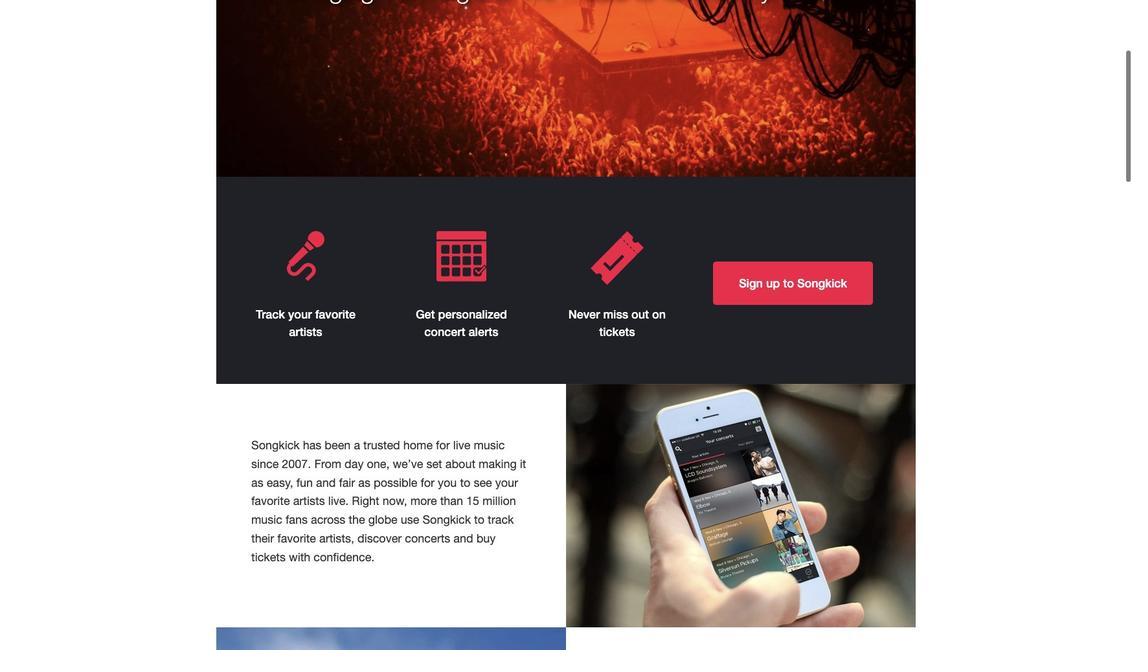 Task type: vqa. For each thing, say whether or not it's contained in the screenshot.
the top and
yes



Task type: locate. For each thing, give the bounding box(es) containing it.
never miss out on tickets
[[569, 307, 666, 339]]

for left "live" on the left of the page
[[436, 439, 450, 452]]

0 vertical spatial your
[[288, 307, 312, 321]]

songkick right the up
[[798, 276, 848, 290]]

as
[[251, 476, 264, 490], [359, 476, 371, 490]]

1 horizontal spatial as
[[359, 476, 371, 490]]

fun
[[297, 476, 313, 490]]

artists
[[289, 325, 322, 339], [293, 495, 325, 508]]

globe
[[369, 513, 398, 527]]

confidence.
[[314, 551, 375, 564]]

to left see
[[460, 476, 471, 490]]

discover
[[358, 532, 402, 546]]

music up the their
[[251, 513, 283, 527]]

0 vertical spatial music
[[474, 439, 505, 452]]

songkick up since
[[251, 439, 300, 452]]

1 as from the left
[[251, 476, 264, 490]]

1 vertical spatial songkick
[[251, 439, 300, 452]]

to right the up
[[784, 276, 794, 290]]

0 horizontal spatial songkick
[[251, 439, 300, 452]]

sign up to songkick
[[739, 276, 848, 290]]

for
[[436, 439, 450, 452], [421, 476, 435, 490]]

and left buy
[[454, 532, 473, 546]]

0 vertical spatial songkick
[[798, 276, 848, 290]]

1 horizontal spatial tickets
[[600, 325, 635, 339]]

and down from
[[316, 476, 336, 490]]

one,
[[367, 457, 390, 471]]

0 horizontal spatial for
[[421, 476, 435, 490]]

0 vertical spatial and
[[316, 476, 336, 490]]

2 vertical spatial to
[[474, 513, 485, 527]]

use
[[401, 513, 420, 527]]

1 vertical spatial tickets
[[251, 551, 286, 564]]

the
[[349, 513, 365, 527]]

0 vertical spatial to
[[784, 276, 794, 290]]

as down since
[[251, 476, 264, 490]]

and
[[316, 476, 336, 490], [454, 532, 473, 546]]

it
[[520, 457, 526, 471]]

right
[[352, 495, 380, 508]]

0 horizontal spatial tickets
[[251, 551, 286, 564]]

1 vertical spatial to
[[460, 476, 471, 490]]

1 horizontal spatial to
[[474, 513, 485, 527]]

0 vertical spatial tickets
[[600, 325, 635, 339]]

tickets down miss
[[600, 325, 635, 339]]

0 horizontal spatial to
[[460, 476, 471, 490]]

1 horizontal spatial music
[[474, 439, 505, 452]]

1 horizontal spatial your
[[496, 476, 518, 490]]

2 horizontal spatial to
[[784, 276, 794, 290]]

2 horizontal spatial songkick
[[798, 276, 848, 290]]

sign up to songkick link
[[713, 262, 873, 305]]

across
[[311, 513, 346, 527]]

favorite inside track your favorite artists
[[315, 307, 356, 321]]

music
[[474, 439, 505, 452], [251, 513, 283, 527]]

1 horizontal spatial songkick
[[423, 513, 471, 527]]

1 horizontal spatial and
[[454, 532, 473, 546]]

track
[[256, 307, 285, 321]]

songkick down than
[[423, 513, 471, 527]]

your
[[288, 307, 312, 321], [496, 476, 518, 490]]

live.
[[328, 495, 349, 508]]

for up more
[[421, 476, 435, 490]]

to down the '15'
[[474, 513, 485, 527]]

tickets inside songkick has been a trusted home for live music since 2007. from day one, we've set about making it as easy, fun and fair as possible for you to see your favorite artists live. right now, more than 15 million music fans across the globe use songkick to track their favorite artists, discover concerts and buy tickets with confidence.
[[251, 551, 286, 564]]

1 vertical spatial favorite
[[251, 495, 290, 508]]

1 vertical spatial for
[[421, 476, 435, 490]]

never
[[569, 307, 600, 321]]

tickets
[[600, 325, 635, 339], [251, 551, 286, 564]]

1 vertical spatial music
[[251, 513, 283, 527]]

1 vertical spatial artists
[[293, 495, 325, 508]]

from
[[315, 457, 342, 471]]

songkick
[[798, 276, 848, 290], [251, 439, 300, 452], [423, 513, 471, 527]]

0 horizontal spatial and
[[316, 476, 336, 490]]

your up million
[[496, 476, 518, 490]]

music up making
[[474, 439, 505, 452]]

out
[[632, 307, 649, 321]]

2 vertical spatial songkick
[[423, 513, 471, 527]]

0 vertical spatial for
[[436, 439, 450, 452]]

0 horizontal spatial your
[[288, 307, 312, 321]]

sign
[[739, 276, 763, 290]]

to
[[784, 276, 794, 290], [460, 476, 471, 490], [474, 513, 485, 527]]

as right fair
[[359, 476, 371, 490]]

tickets down the their
[[251, 551, 286, 564]]

their
[[251, 532, 274, 546]]

your right track
[[288, 307, 312, 321]]

concerts
[[405, 532, 451, 546]]

favorite
[[315, 307, 356, 321], [251, 495, 290, 508], [278, 532, 316, 546]]

personalized
[[438, 307, 507, 321]]

0 horizontal spatial music
[[251, 513, 283, 527]]

1 vertical spatial your
[[496, 476, 518, 490]]

0 horizontal spatial as
[[251, 476, 264, 490]]

up
[[767, 276, 780, 290]]

0 vertical spatial favorite
[[315, 307, 356, 321]]

0 vertical spatial artists
[[289, 325, 322, 339]]

2 vertical spatial favorite
[[278, 532, 316, 546]]



Task type: describe. For each thing, give the bounding box(es) containing it.
on
[[653, 307, 666, 321]]

see
[[474, 476, 492, 490]]

songkick has been a trusted home for live music since 2007. from day one, we've set about making it as easy, fun and fair as possible for you to see your favorite artists live. right now, more than 15 million music fans across the globe use songkick to track their favorite artists, discover concerts and buy tickets with confidence.
[[251, 439, 526, 564]]

track
[[488, 513, 514, 527]]

1 horizontal spatial for
[[436, 439, 450, 452]]

has
[[303, 439, 322, 452]]

get
[[416, 307, 435, 321]]

trusted
[[364, 439, 400, 452]]

more
[[411, 495, 437, 508]]

home
[[404, 439, 433, 452]]

miss
[[604, 307, 629, 321]]

track your favorite artists
[[256, 307, 356, 339]]

artists,
[[319, 532, 354, 546]]

1 vertical spatial and
[[454, 532, 473, 546]]

million
[[483, 495, 516, 508]]

day
[[345, 457, 364, 471]]

alerts
[[469, 325, 499, 339]]

artists inside track your favorite artists
[[289, 325, 322, 339]]

we've
[[393, 457, 423, 471]]

making
[[479, 457, 517, 471]]

tickets inside never miss out on tickets
[[600, 325, 635, 339]]

set
[[427, 457, 442, 471]]

get personalized concert alerts
[[416, 307, 507, 339]]

now,
[[383, 495, 407, 508]]

since
[[251, 457, 279, 471]]

15
[[467, 495, 480, 508]]

you
[[438, 476, 457, 490]]

concert
[[425, 325, 466, 339]]

with
[[289, 551, 311, 564]]

a
[[354, 439, 360, 452]]

easy,
[[267, 476, 293, 490]]

live
[[453, 439, 471, 452]]

fair
[[339, 476, 355, 490]]

fans
[[286, 513, 308, 527]]

been
[[325, 439, 351, 452]]

2007.
[[282, 457, 311, 471]]

your inside track your favorite artists
[[288, 307, 312, 321]]

about
[[446, 457, 476, 471]]

than
[[440, 495, 463, 508]]

2 as from the left
[[359, 476, 371, 490]]

buy
[[477, 532, 496, 546]]

artists inside songkick has been a trusted home for live music since 2007. from day one, we've set about making it as easy, fun and fair as possible for you to see your favorite artists live. right now, more than 15 million music fans across the globe use songkick to track their favorite artists, discover concerts and buy tickets with confidence.
[[293, 495, 325, 508]]

possible
[[374, 476, 418, 490]]

your inside songkick has been a trusted home for live music since 2007. from day one, we've set about making it as easy, fun and fair as possible for you to see your favorite artists live. right now, more than 15 million music fans across the globe use songkick to track their favorite artists, discover concerts and buy tickets with confidence.
[[496, 476, 518, 490]]



